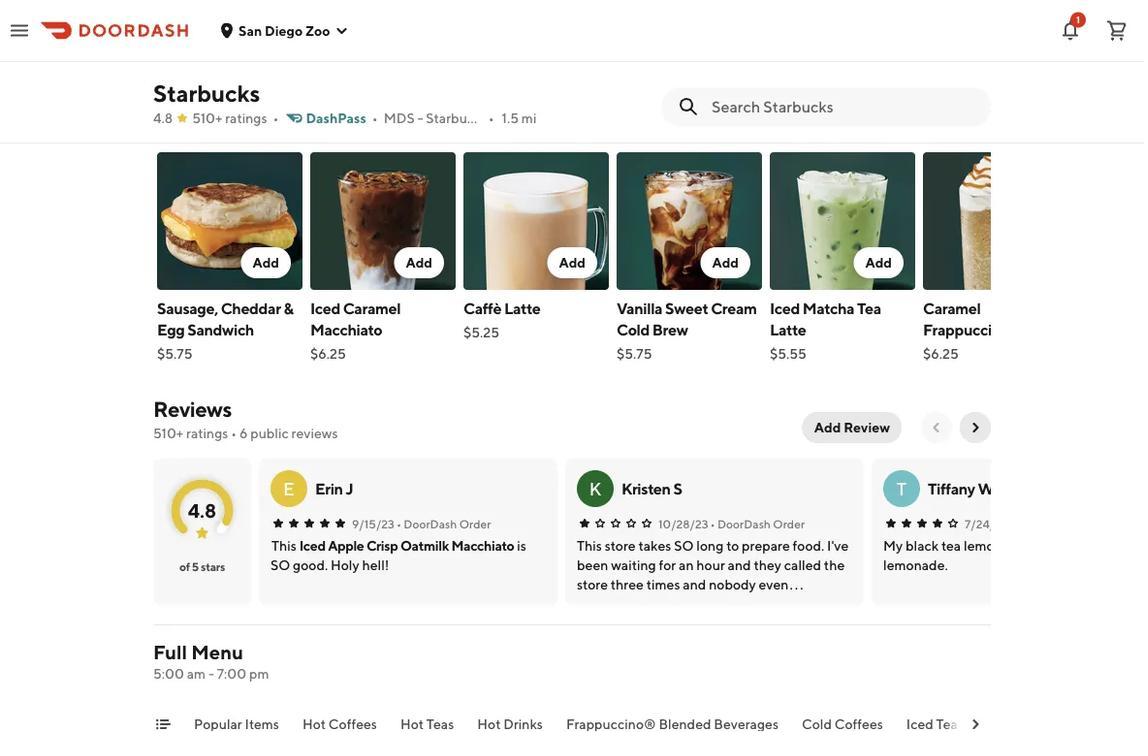 Task type: describe. For each thing, give the bounding box(es) containing it.
san
[[239, 22, 262, 38]]

caramel inside the iced caramel macchiato $6.25
[[343, 299, 401, 318]]

iced caramel macchiato image
[[310, 152, 456, 290]]

6
[[240, 425, 248, 441]]

$0
[[224, 21, 246, 42]]

caffè
[[464, 299, 502, 318]]

a
[[212, 21, 221, 42]]

items
[[256, 111, 316, 139]]

first
[[401, 21, 431, 42]]

5
[[192, 560, 199, 573]]

order,
[[434, 21, 479, 42]]

caramel frappuccino® blended beverage
[[924, 299, 1050, 360]]

macchiato inside the iced caramel macchiato $6.25
[[310, 321, 383, 339]]

caffè latte $5.25
[[464, 299, 541, 341]]

featured
[[153, 111, 251, 139]]

cold
[[617, 321, 650, 339]]

caramel inside caramel frappuccino® blended beverage
[[924, 299, 981, 318]]

iced matcha tea latte $5.55
[[770, 299, 882, 362]]

add button for cheddar
[[241, 247, 291, 278]]

featured items
[[153, 111, 316, 139]]

caffè latte image
[[464, 152, 609, 290]]

scroll menu navigation right image
[[968, 717, 984, 733]]

of 5 stars
[[179, 560, 225, 573]]

iced inside iced apple crisp oatmilk macchiato button
[[299, 538, 326, 554]]

zoo
[[306, 22, 330, 38]]

sausage,
[[157, 299, 218, 318]]

add for sweet
[[713, 255, 739, 271]]

$6.25 inside the iced caramel macchiato $6.25
[[310, 346, 346, 362]]

• doordash order for k
[[711, 517, 805, 531]]

next image
[[968, 420, 984, 436]]

add for caramel
[[406, 255, 433, 271]]

beverage
[[985, 342, 1050, 360]]

frappuccino®
[[924, 321, 1023, 339]]

0 vertical spatial -
[[418, 110, 423, 126]]

0 items, open order cart image
[[1106, 19, 1129, 42]]

on
[[341, 21, 360, 42]]

tiffany
[[929, 480, 976, 498]]

k
[[590, 478, 602, 499]]

erin j
[[315, 480, 353, 498]]

of
[[179, 560, 190, 573]]

sweet
[[666, 299, 709, 318]]

9/15/23
[[352, 517, 395, 531]]

• inside reviews 510+ ratings • 6 public reviews
[[231, 425, 237, 441]]

order for k
[[774, 517, 805, 531]]

enjoy a $0 delivery fee on your first order, $5 subtotal minimum required.
[[165, 21, 502, 65]]

am
[[187, 666, 206, 682]]

add button for matcha
[[854, 247, 904, 278]]

10/28/23
[[659, 517, 709, 531]]

previous image
[[929, 420, 945, 436]]

vanilla sweet cream cold brew $5.75
[[617, 299, 757, 362]]

vanilla sweet cream cold brew image
[[617, 152, 763, 290]]

reviews 510+ ratings • 6 public reviews
[[153, 397, 338, 441]]

0 vertical spatial ratings
[[225, 110, 267, 126]]

your
[[363, 21, 398, 42]]

iced matcha tea latte image
[[770, 152, 916, 290]]

menu
[[191, 641, 244, 664]]

e
[[283, 478, 295, 499]]

diego
[[265, 22, 303, 38]]

5:00
[[153, 666, 184, 682]]

s
[[674, 480, 683, 498]]

dashpass •
[[306, 110, 378, 126]]

$5.25
[[464, 325, 500, 341]]

7/24/23
[[965, 517, 1009, 531]]

add for latte
[[559, 255, 586, 271]]

vanilla
[[617, 299, 663, 318]]

required.
[[307, 45, 377, 65]]

blended
[[924, 342, 982, 360]]

mds - starbucks • 1.5 mi
[[384, 110, 537, 126]]

delivery
[[249, 21, 310, 42]]

j
[[346, 480, 353, 498]]

mds
[[384, 110, 415, 126]]

enjoy
[[165, 21, 209, 42]]

iced caramel macchiato $6.25
[[310, 299, 401, 362]]

ratings inside reviews 510+ ratings • 6 public reviews
[[186, 425, 228, 441]]

review
[[844, 420, 891, 436]]

mi
[[522, 110, 537, 126]]

add button for sweet
[[701, 247, 751, 278]]

&
[[284, 299, 293, 318]]

kristen
[[622, 480, 671, 498]]

san diego zoo
[[239, 22, 330, 38]]

1 vertical spatial 4.8
[[188, 499, 217, 522]]

matcha
[[803, 299, 855, 318]]

0 vertical spatial 4.8
[[153, 110, 173, 126]]

reviews link
[[153, 397, 232, 422]]



Task type: vqa. For each thing, say whether or not it's contained in the screenshot.
Latte to the right
yes



Task type: locate. For each thing, give the bounding box(es) containing it.
$5.75 inside vanilla sweet cream cold brew $5.75
[[617, 346, 652, 362]]

1 horizontal spatial 510+
[[192, 110, 223, 126]]

caramel
[[343, 299, 401, 318], [924, 299, 981, 318]]

add review
[[815, 420, 891, 436]]

0 horizontal spatial starbucks
[[153, 79, 260, 107]]

0 vertical spatial starbucks
[[153, 79, 260, 107]]

fee
[[313, 21, 338, 42]]

• right 10/28/23
[[711, 517, 716, 531]]

510+
[[192, 110, 223, 126], [153, 425, 184, 441]]

0 horizontal spatial • doordash order
[[397, 517, 491, 531]]

1.5
[[502, 110, 519, 126]]

$5
[[482, 21, 502, 42]]

oatmilk
[[401, 538, 449, 554]]

previous button of carousel image
[[929, 117, 945, 133]]

add button for caramel
[[394, 247, 444, 278]]

reviews
[[292, 425, 338, 441]]

caramel up frappuccino® at top right
[[924, 299, 981, 318]]

0 vertical spatial 510+
[[192, 110, 223, 126]]

latte inside iced matcha tea latte $5.55
[[770, 321, 807, 339]]

2 $5.75 from the left
[[617, 346, 652, 362]]

4.8
[[153, 110, 173, 126], [188, 499, 217, 522]]

0 horizontal spatial 510+
[[153, 425, 184, 441]]

1 vertical spatial macchiato
[[452, 538, 515, 554]]

latte up $5.55
[[770, 321, 807, 339]]

caramel right &
[[343, 299, 401, 318]]

4 add button from the left
[[701, 247, 751, 278]]

2 add button from the left
[[394, 247, 444, 278]]

latte
[[505, 299, 541, 318], [770, 321, 807, 339]]

• doordash order for e
[[397, 517, 491, 531]]

doordash
[[404, 517, 457, 531], [718, 517, 771, 531]]

• doordash order
[[397, 517, 491, 531], [711, 517, 805, 531]]

0 horizontal spatial macchiato
[[310, 321, 383, 339]]

ratings
[[225, 110, 267, 126], [186, 425, 228, 441]]

1 vertical spatial latte
[[770, 321, 807, 339]]

0 horizontal spatial $6.25
[[310, 346, 346, 362]]

san diego zoo button
[[219, 22, 350, 38]]

1 add button from the left
[[241, 247, 291, 278]]

• doordash order up the oatmilk
[[397, 517, 491, 531]]

add
[[253, 255, 279, 271], [406, 255, 433, 271], [559, 255, 586, 271], [713, 255, 739, 271], [866, 255, 893, 271], [815, 420, 841, 436]]

1 horizontal spatial latte
[[770, 321, 807, 339]]

minimum
[[232, 45, 304, 65]]

add inside button
[[815, 420, 841, 436]]

• left 6
[[231, 425, 237, 441]]

iced apple crisp oatmilk macchiato
[[299, 538, 515, 554]]

iced
[[310, 299, 340, 318], [770, 299, 800, 318], [299, 538, 326, 554]]

sandwich
[[188, 321, 254, 339]]

iced for iced caramel macchiato
[[310, 299, 340, 318]]

1 horizontal spatial starbucks
[[426, 110, 488, 126]]

egg
[[157, 321, 185, 339]]

featured items heading
[[153, 110, 316, 141]]

2 $6.25 from the left
[[924, 346, 959, 362]]

reviews
[[153, 397, 232, 422]]

1 horizontal spatial • doordash order
[[711, 517, 805, 531]]

1 horizontal spatial 4.8
[[188, 499, 217, 522]]

show menu categories image
[[155, 717, 171, 733]]

macchiato
[[310, 321, 383, 339], [452, 538, 515, 554]]

$5.75 inside sausage, cheddar & egg sandwich $5.75
[[157, 346, 193, 362]]

Item Search search field
[[712, 96, 976, 117]]

1 horizontal spatial -
[[418, 110, 423, 126]]

0 horizontal spatial doordash
[[404, 517, 457, 531]]

0 vertical spatial macchiato
[[310, 321, 383, 339]]

1 horizontal spatial macchiato
[[452, 538, 515, 554]]

- right am
[[209, 666, 214, 682]]

1 $6.25 from the left
[[310, 346, 346, 362]]

pm
[[249, 666, 269, 682]]

open menu image
[[8, 19, 31, 42]]

iced left matcha
[[770, 299, 800, 318]]

- right mds
[[418, 110, 423, 126]]

add button for latte
[[548, 247, 598, 278]]

brew
[[653, 321, 688, 339]]

510+ ratings •
[[192, 110, 279, 126]]

$6.25
[[310, 346, 346, 362], [924, 346, 959, 362]]

full
[[153, 641, 187, 664]]

kristen s
[[622, 480, 683, 498]]

apple
[[328, 538, 364, 554]]

doordash for k
[[718, 517, 771, 531]]

1 vertical spatial -
[[209, 666, 214, 682]]

0 horizontal spatial order
[[460, 517, 491, 531]]

cream
[[711, 299, 757, 318]]

subtotal
[[165, 45, 228, 65]]

0 horizontal spatial 4.8
[[153, 110, 173, 126]]

iced inside the iced caramel macchiato $6.25
[[310, 299, 340, 318]]

notification bell image
[[1059, 19, 1083, 42]]

add review button
[[803, 412, 902, 443]]

1 vertical spatial ratings
[[186, 425, 228, 441]]

- inside full menu 5:00 am - 7:00 pm
[[209, 666, 214, 682]]

7:00
[[217, 666, 247, 682]]

sausage, cheddar & egg sandwich image
[[157, 152, 303, 290]]

tea
[[858, 299, 882, 318]]

public
[[251, 425, 289, 441]]

macchiato inside button
[[452, 538, 515, 554]]

3 add button from the left
[[548, 247, 598, 278]]

starbucks
[[153, 79, 260, 107], [426, 110, 488, 126]]

1
[[1077, 14, 1081, 25]]

iced right &
[[310, 299, 340, 318]]

$5.55
[[770, 346, 807, 362]]

510+ down reviews link
[[153, 425, 184, 441]]

$5.75 for cold
[[617, 346, 652, 362]]

1 vertical spatial starbucks
[[426, 110, 488, 126]]

1 horizontal spatial $5.75
[[617, 346, 652, 362]]

1 horizontal spatial doordash
[[718, 517, 771, 531]]

cheddar
[[221, 299, 281, 318]]

$6.25 up reviews
[[310, 346, 346, 362]]

-
[[418, 110, 423, 126], [209, 666, 214, 682]]

• left '1.5'
[[489, 110, 494, 126]]

5 add button from the left
[[854, 247, 904, 278]]

next button of carousel image
[[968, 117, 984, 133]]

0 horizontal spatial $5.75
[[157, 346, 193, 362]]

full menu 5:00 am - 7:00 pm
[[153, 641, 269, 682]]

latte inside 'caffè latte $5.25'
[[505, 299, 541, 318]]

starbucks left '1.5'
[[426, 110, 488, 126]]

w
[[979, 480, 995, 498]]

add button
[[241, 247, 291, 278], [394, 247, 444, 278], [548, 247, 598, 278], [701, 247, 751, 278], [854, 247, 904, 278]]

• left mds
[[372, 110, 378, 126]]

0 horizontal spatial latte
[[505, 299, 541, 318]]

iced for iced matcha tea latte
[[770, 299, 800, 318]]

iced left apple
[[299, 538, 326, 554]]

order for e
[[460, 517, 491, 531]]

$5.75 for egg
[[157, 346, 193, 362]]

iced inside iced matcha tea latte $5.55
[[770, 299, 800, 318]]

1 order from the left
[[460, 517, 491, 531]]

doordash for e
[[404, 517, 457, 531]]

add for matcha
[[866, 255, 893, 271]]

1 horizontal spatial caramel
[[924, 299, 981, 318]]

510+ down subtotal
[[192, 110, 223, 126]]

• left dashpass
[[273, 110, 279, 126]]

sausage, cheddar & egg sandwich $5.75
[[157, 299, 293, 362]]

doordash right 10/28/23
[[718, 517, 771, 531]]

stars
[[201, 560, 225, 573]]

starbucks up featured
[[153, 79, 260, 107]]

1 doordash from the left
[[404, 517, 457, 531]]

2 doordash from the left
[[718, 517, 771, 531]]

510+ inside reviews 510+ ratings • 6 public reviews
[[153, 425, 184, 441]]

1 vertical spatial 510+
[[153, 425, 184, 441]]

doordash up the oatmilk
[[404, 517, 457, 531]]

crisp
[[367, 538, 398, 554]]

tiffany w
[[929, 480, 995, 498]]

2 order from the left
[[774, 517, 805, 531]]

4.8 up of 5 stars
[[188, 499, 217, 522]]

0 horizontal spatial caramel
[[343, 299, 401, 318]]

$6.25 down frappuccino® at top right
[[924, 346, 959, 362]]

t
[[897, 478, 907, 499]]

• doordash order right 10/28/23
[[711, 517, 805, 531]]

dashpass
[[306, 110, 367, 126]]

1 • doordash order from the left
[[397, 517, 491, 531]]

4.8 down subtotal
[[153, 110, 173, 126]]

1 horizontal spatial order
[[774, 517, 805, 531]]

$5.75 down cold
[[617, 346, 652, 362]]

•
[[273, 110, 279, 126], [372, 110, 378, 126], [489, 110, 494, 126], [231, 425, 237, 441], [397, 517, 402, 531], [711, 517, 716, 531]]

2 caramel from the left
[[924, 299, 981, 318]]

1 horizontal spatial $6.25
[[924, 346, 959, 362]]

1 caramel from the left
[[343, 299, 401, 318]]

2 • doordash order from the left
[[711, 517, 805, 531]]

order
[[460, 517, 491, 531], [774, 517, 805, 531]]

0 vertical spatial latte
[[505, 299, 541, 318]]

latte right caffè
[[505, 299, 541, 318]]

• up the iced apple crisp oatmilk macchiato
[[397, 517, 402, 531]]

0 horizontal spatial -
[[209, 666, 214, 682]]

add for cheddar
[[253, 255, 279, 271]]

$5.75 down egg
[[157, 346, 193, 362]]

1 $5.75 from the left
[[157, 346, 193, 362]]

iced apple crisp oatmilk macchiato button
[[299, 537, 515, 556]]

erin
[[315, 480, 343, 498]]



